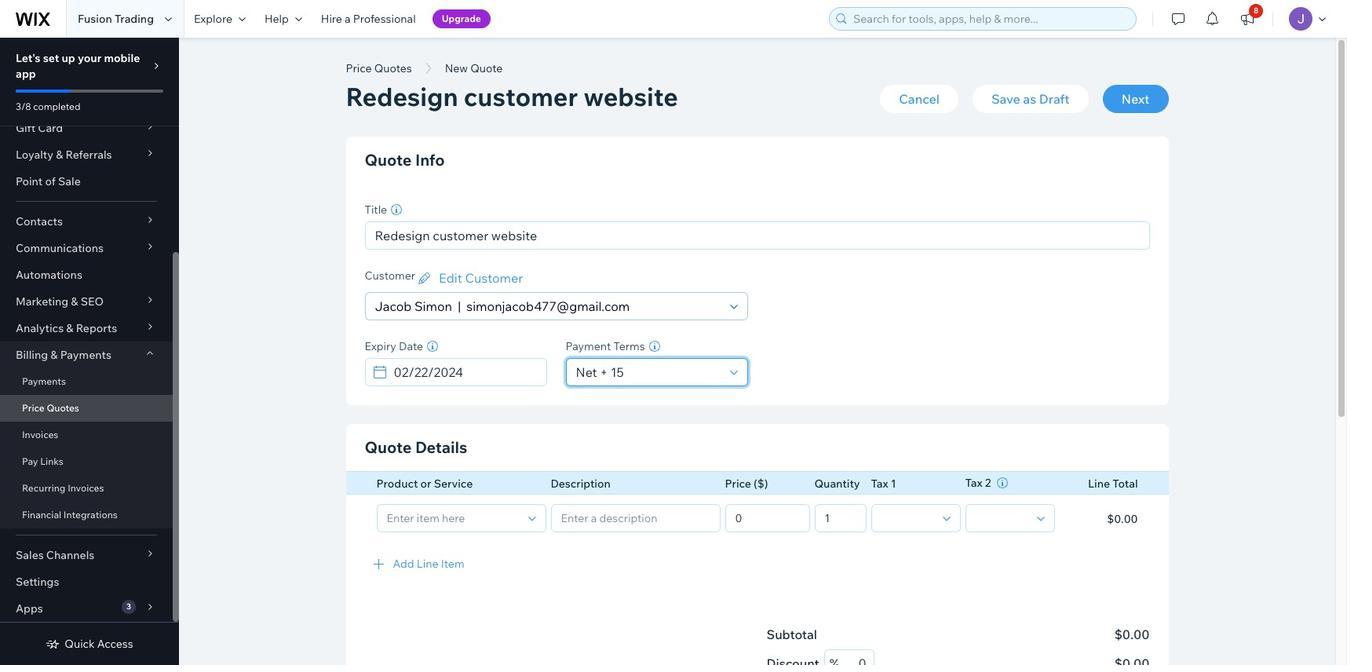 Task type: vqa. For each thing, say whether or not it's contained in the screenshot.
Communications
yes



Task type: locate. For each thing, give the bounding box(es) containing it.
quick access button
[[46, 637, 133, 651]]

subtotal
[[767, 627, 818, 643]]

& inside popup button
[[56, 148, 63, 162]]

1 horizontal spatial tax
[[966, 476, 983, 490]]

links
[[40, 456, 63, 467]]

communications button
[[0, 235, 173, 262]]

payment terms
[[566, 339, 645, 353]]

payments link
[[0, 368, 173, 395]]

price quotes
[[346, 61, 412, 75], [22, 402, 79, 414]]

tax left the 1 at bottom
[[872, 477, 889, 491]]

add
[[393, 557, 414, 571]]

product or service
[[377, 477, 473, 491]]

tax
[[966, 476, 983, 490], [872, 477, 889, 491]]

quote info
[[365, 150, 445, 170]]

customer inside button
[[465, 270, 523, 286]]

quotes
[[374, 61, 412, 75], [47, 402, 79, 414]]

settings
[[16, 575, 59, 589]]

None text field
[[820, 505, 861, 531]]

& right the loyalty at the top of the page
[[56, 148, 63, 162]]

2 quote from the top
[[365, 438, 412, 457]]

price down billing
[[22, 402, 45, 414]]

customer
[[365, 269, 416, 283], [465, 270, 523, 286]]

1 vertical spatial quote
[[365, 438, 412, 457]]

payments
[[60, 348, 112, 362], [22, 375, 66, 387]]

item
[[441, 557, 465, 571]]

line total
[[1089, 477, 1139, 491]]

service
[[434, 477, 473, 491]]

completed
[[33, 101, 80, 112]]

&
[[56, 148, 63, 162], [71, 295, 78, 309], [66, 321, 73, 335], [50, 348, 58, 362]]

line left total
[[1089, 477, 1111, 491]]

sidebar element
[[0, 0, 179, 665]]

trading
[[115, 12, 154, 26]]

price quotes for price quotes button
[[346, 61, 412, 75]]

price quotes up "redesign"
[[346, 61, 412, 75]]

price inside sidebar element
[[22, 402, 45, 414]]

1 vertical spatial quotes
[[47, 402, 79, 414]]

marketing & seo
[[16, 295, 104, 309]]

info
[[415, 150, 445, 170]]

1 vertical spatial price quotes
[[22, 402, 79, 414]]

Payment Terms field
[[571, 359, 725, 386]]

marketing & seo button
[[0, 288, 173, 315]]

automations link
[[0, 262, 173, 288]]

Expiry Date field
[[389, 359, 542, 386]]

Enter a description field
[[557, 505, 715, 531]]

set
[[43, 51, 59, 65]]

price quotes down payments link
[[22, 402, 79, 414]]

& left seo
[[71, 295, 78, 309]]

1 vertical spatial line
[[417, 557, 439, 571]]

1 vertical spatial $0.00
[[1115, 627, 1150, 643]]

invoices down pay links link on the bottom left
[[68, 482, 104, 494]]

price quotes inside sidebar element
[[22, 402, 79, 414]]

let's set up your mobile app
[[16, 51, 140, 81]]

financial integrations
[[22, 509, 118, 521]]

0 horizontal spatial invoices
[[22, 429, 58, 441]]

quote left info
[[365, 150, 412, 170]]

& right billing
[[50, 348, 58, 362]]

& for analytics
[[66, 321, 73, 335]]

referrals
[[66, 148, 112, 162]]

expiry date
[[365, 339, 424, 353]]

0 horizontal spatial price
[[22, 402, 45, 414]]

quotes inside button
[[374, 61, 412, 75]]

quotes inside sidebar element
[[47, 402, 79, 414]]

professional
[[353, 12, 416, 26]]

0 vertical spatial price
[[346, 61, 372, 75]]

payments down billing
[[22, 375, 66, 387]]

sales
[[16, 548, 44, 562]]

1 horizontal spatial quotes
[[374, 61, 412, 75]]

add line item
[[393, 557, 465, 571]]

1 horizontal spatial invoices
[[68, 482, 104, 494]]

of
[[45, 174, 56, 189]]

1 horizontal spatial customer
[[465, 270, 523, 286]]

invoices up pay links
[[22, 429, 58, 441]]

1 vertical spatial invoices
[[68, 482, 104, 494]]

None text field
[[731, 505, 805, 531]]

let's
[[16, 51, 41, 65]]

None number field
[[840, 650, 869, 665]]

0 vertical spatial payments
[[60, 348, 112, 362]]

seo
[[81, 295, 104, 309]]

1 vertical spatial price
[[22, 402, 45, 414]]

price quotes inside button
[[346, 61, 412, 75]]

price inside button
[[346, 61, 372, 75]]

financial
[[22, 509, 61, 521]]

$0.00
[[1108, 512, 1139, 526], [1115, 627, 1150, 643]]

cancel
[[900, 91, 940, 107]]

0 horizontal spatial line
[[417, 557, 439, 571]]

contacts button
[[0, 208, 173, 235]]

2 vertical spatial price
[[725, 477, 752, 491]]

($)
[[754, 477, 769, 491]]

0 horizontal spatial quotes
[[47, 402, 79, 414]]

1 quote from the top
[[365, 150, 412, 170]]

fusion
[[78, 12, 112, 26]]

price quotes link
[[0, 395, 173, 422]]

quantity
[[815, 477, 861, 491]]

save as draft
[[992, 91, 1070, 107]]

Enter item here field
[[382, 505, 524, 531]]

& left 'reports'
[[66, 321, 73, 335]]

2 horizontal spatial price
[[725, 477, 752, 491]]

1 horizontal spatial price
[[346, 61, 372, 75]]

1
[[891, 477, 897, 491]]

loyalty & referrals button
[[0, 141, 173, 168]]

Title field
[[370, 222, 1145, 249]]

reports
[[76, 321, 117, 335]]

channels
[[46, 548, 95, 562]]

customer left edit
[[365, 269, 416, 283]]

payment
[[566, 339, 611, 353]]

help button
[[255, 0, 312, 38]]

payments up payments link
[[60, 348, 112, 362]]

0 vertical spatial line
[[1089, 477, 1111, 491]]

quote
[[365, 150, 412, 170], [365, 438, 412, 457]]

communications
[[16, 241, 104, 255]]

integrations
[[64, 509, 118, 521]]

tax left the 2
[[966, 476, 983, 490]]

0 vertical spatial invoices
[[22, 429, 58, 441]]

price for price quotes link
[[22, 402, 45, 414]]

sale
[[58, 174, 81, 189]]

billing
[[16, 348, 48, 362]]

financial integrations link
[[0, 502, 173, 529]]

pay links link
[[0, 449, 173, 475]]

quotes up "redesign"
[[374, 61, 412, 75]]

quote up product at the bottom left of the page
[[365, 438, 412, 457]]

line right add
[[417, 557, 439, 571]]

price down hire a professional link
[[346, 61, 372, 75]]

0 horizontal spatial tax
[[872, 477, 889, 491]]

None field
[[877, 505, 938, 531], [971, 505, 1033, 531], [877, 505, 938, 531], [971, 505, 1033, 531]]

0 horizontal spatial price quotes
[[22, 402, 79, 414]]

gift card
[[16, 121, 63, 135]]

price left ($)
[[725, 477, 752, 491]]

quotes down payments link
[[47, 402, 79, 414]]

0 vertical spatial quote
[[365, 150, 412, 170]]

a
[[345, 12, 351, 26]]

line inside button
[[417, 557, 439, 571]]

hire a professional link
[[312, 0, 425, 38]]

& for marketing
[[71, 295, 78, 309]]

8
[[1254, 5, 1259, 16]]

customer
[[464, 81, 578, 112]]

1 horizontal spatial price quotes
[[346, 61, 412, 75]]

price
[[346, 61, 372, 75], [22, 402, 45, 414], [725, 477, 752, 491]]

0 vertical spatial quotes
[[374, 61, 412, 75]]

0 vertical spatial price quotes
[[346, 61, 412, 75]]

customer right edit
[[465, 270, 523, 286]]

save as draft button
[[973, 85, 1089, 113]]

analytics
[[16, 321, 64, 335]]



Task type: describe. For each thing, give the bounding box(es) containing it.
tax for tax 1
[[872, 477, 889, 491]]

sales channels button
[[0, 542, 173, 569]]

redesign customer website
[[346, 81, 679, 112]]

hire
[[321, 12, 342, 26]]

terms
[[614, 339, 645, 353]]

& for billing
[[50, 348, 58, 362]]

next button
[[1103, 85, 1169, 113]]

quote details
[[365, 438, 468, 457]]

automations
[[16, 268, 82, 282]]

explore
[[194, 12, 232, 26]]

1 vertical spatial payments
[[22, 375, 66, 387]]

billing & payments
[[16, 348, 112, 362]]

analytics & reports
[[16, 321, 117, 335]]

& for loyalty
[[56, 148, 63, 162]]

3/8
[[16, 101, 31, 112]]

invoices link
[[0, 422, 173, 449]]

mobile
[[104, 51, 140, 65]]

1 horizontal spatial line
[[1089, 477, 1111, 491]]

3/8 completed
[[16, 101, 80, 112]]

edit customer button
[[416, 269, 523, 287]]

redesign
[[346, 81, 458, 112]]

tax for tax 2
[[966, 476, 983, 490]]

billing & payments button
[[0, 342, 173, 368]]

draft
[[1040, 91, 1070, 107]]

quote for quote details
[[365, 438, 412, 457]]

quotes for price quotes link
[[47, 402, 79, 414]]

product
[[377, 477, 418, 491]]

total
[[1113, 477, 1139, 491]]

loyalty & referrals
[[16, 148, 112, 162]]

0 horizontal spatial customer
[[365, 269, 416, 283]]

marketing
[[16, 295, 68, 309]]

hire a professional
[[321, 12, 416, 26]]

upgrade button
[[433, 9, 491, 28]]

price quotes for price quotes link
[[22, 402, 79, 414]]

expiry
[[365, 339, 397, 353]]

help
[[265, 12, 289, 26]]

point
[[16, 174, 43, 189]]

as
[[1024, 91, 1037, 107]]

quotes for price quotes button
[[374, 61, 412, 75]]

Choose a contact field
[[370, 293, 725, 320]]

app
[[16, 67, 36, 81]]

analytics & reports button
[[0, 315, 173, 342]]

description
[[551, 477, 611, 491]]

next
[[1122, 91, 1150, 107]]

2
[[986, 476, 992, 490]]

3
[[126, 602, 131, 612]]

title
[[365, 203, 387, 217]]

apps
[[16, 602, 43, 616]]

point of sale
[[16, 174, 81, 189]]

pay
[[22, 456, 38, 467]]

gift card button
[[0, 115, 173, 141]]

contacts
[[16, 214, 63, 229]]

sales channels
[[16, 548, 95, 562]]

fusion trading
[[78, 12, 154, 26]]

card
[[38, 121, 63, 135]]

details
[[415, 438, 468, 457]]

your
[[78, 51, 102, 65]]

or
[[421, 477, 432, 491]]

upgrade
[[442, 13, 481, 24]]

date
[[399, 339, 424, 353]]

Search for tools, apps, help & more... field
[[849, 8, 1132, 30]]

payments inside dropdown button
[[60, 348, 112, 362]]

pay links
[[22, 456, 63, 467]]

quick
[[65, 637, 95, 651]]

save
[[992, 91, 1021, 107]]

access
[[97, 637, 133, 651]]

quick access
[[65, 637, 133, 651]]

tax 2
[[966, 476, 992, 490]]

recurring invoices
[[22, 482, 104, 494]]

up
[[62, 51, 75, 65]]

add line item button
[[346, 545, 1169, 582]]

website
[[584, 81, 679, 112]]

edit
[[439, 270, 463, 286]]

8 button
[[1231, 0, 1265, 38]]

loyalty
[[16, 148, 53, 162]]

price for price quotes button
[[346, 61, 372, 75]]

point of sale link
[[0, 168, 173, 195]]

gift
[[16, 121, 35, 135]]

price quotes button
[[338, 57, 420, 80]]

quote for quote info
[[365, 150, 412, 170]]

0 vertical spatial $0.00
[[1108, 512, 1139, 526]]



